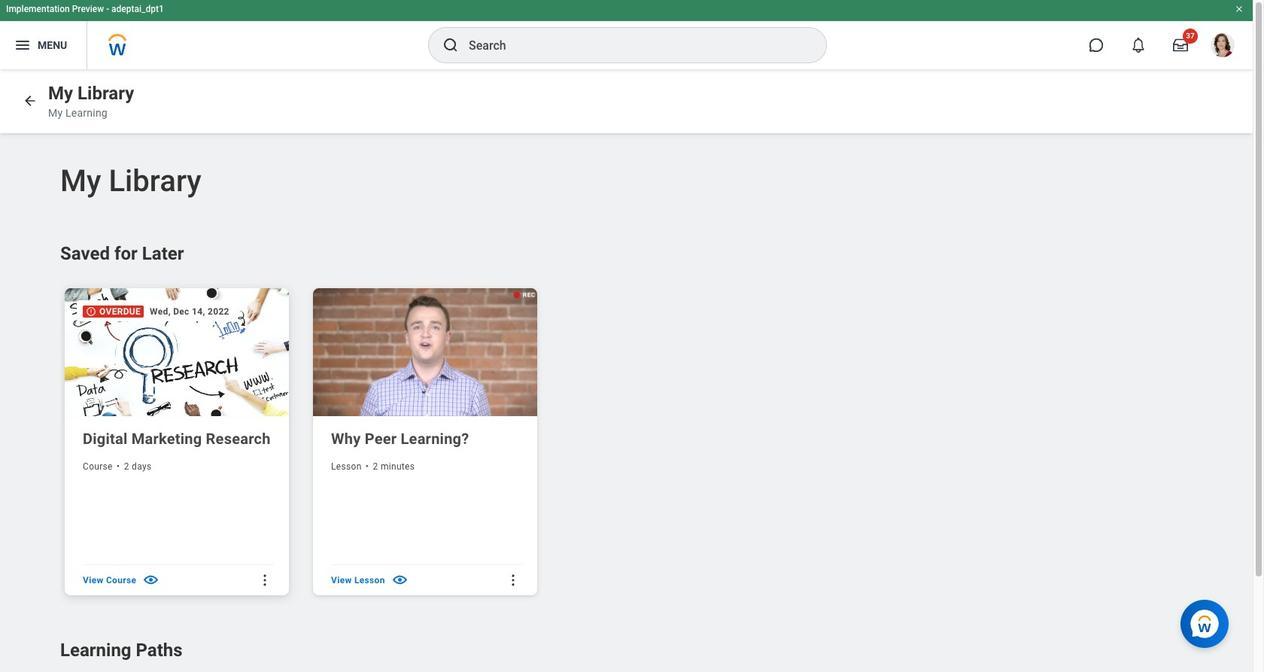 Task type: describe. For each thing, give the bounding box(es) containing it.
digital marketing research
[[83, 430, 271, 448]]

dec
[[173, 306, 189, 317]]

related actions vertical image for learning?
[[506, 573, 521, 588]]

profile logan mcneil image
[[1211, 33, 1235, 60]]

saved
[[60, 243, 110, 264]]

implementation
[[6, 4, 70, 14]]

overdue
[[99, 307, 141, 317]]

37
[[1186, 32, 1195, 40]]

digital marketing research link
[[83, 428, 274, 449]]

view lesson
[[331, 575, 385, 585]]

visible image
[[391, 572, 408, 589]]

arrow left image
[[23, 93, 38, 108]]

my library my learning
[[48, 83, 134, 119]]

wed, dec 14, 2022
[[150, 306, 229, 317]]

view for digital marketing research
[[83, 575, 104, 585]]

notifications large image
[[1131, 38, 1146, 53]]

implementation preview -   adeptai_dpt1
[[6, 4, 164, 14]]

my for my library
[[60, 163, 101, 199]]

adeptai_dpt1
[[111, 4, 164, 14]]

view course
[[83, 575, 136, 585]]

for
[[114, 243, 138, 264]]

-
[[106, 4, 109, 14]]

learning inside my library my learning
[[66, 107, 108, 119]]

why peer learning? link
[[331, 428, 522, 449]]

1 vertical spatial my
[[48, 107, 63, 119]]

related actions vertical image for research
[[257, 573, 272, 588]]

my for my library my learning
[[48, 83, 73, 104]]

library for my library
[[109, 163, 202, 199]]

inbox large image
[[1173, 38, 1188, 53]]

paths
[[136, 640, 183, 661]]



Task type: locate. For each thing, give the bounding box(es) containing it.
0 vertical spatial library
[[78, 83, 134, 104]]

2022
[[208, 306, 229, 317]]

2 view from the left
[[331, 575, 352, 585]]

2 days
[[124, 461, 152, 472]]

lesson down why
[[331, 461, 362, 472]]

learning?
[[401, 430, 469, 448]]

menu button
[[0, 21, 87, 69]]

later
[[142, 243, 184, 264]]

library inside my library my learning
[[78, 83, 134, 104]]

preview
[[72, 4, 104, 14]]

0 horizontal spatial related actions vertical image
[[257, 573, 272, 588]]

0 vertical spatial learning
[[66, 107, 108, 119]]

view
[[83, 575, 104, 585], [331, 575, 352, 585]]

list containing digital marketing research
[[60, 284, 556, 599]]

library for my library my learning
[[78, 83, 134, 104]]

wed,
[[150, 306, 171, 317]]

menu
[[38, 39, 67, 51]]

why peer learning?
[[331, 430, 469, 448]]

related actions vertical image
[[257, 573, 272, 588], [506, 573, 521, 588]]

learning left paths at the left of page
[[60, 640, 131, 661]]

close environment banner image
[[1235, 5, 1244, 14]]

my
[[48, 83, 73, 104], [48, 107, 63, 119], [60, 163, 101, 199]]

2 left minutes
[[373, 461, 378, 472]]

1 vertical spatial lesson
[[354, 575, 385, 585]]

digital
[[83, 430, 128, 448]]

0 vertical spatial my
[[48, 83, 73, 104]]

1 horizontal spatial 2
[[373, 461, 378, 472]]

exclamation circle image
[[86, 307, 96, 317]]

1 vertical spatial course
[[106, 575, 136, 585]]

visible image
[[142, 572, 160, 589]]

2 related actions vertical image from the left
[[506, 573, 521, 588]]

lesson left visible icon at the bottom of the page
[[354, 575, 385, 585]]

2 vertical spatial my
[[60, 163, 101, 199]]

days
[[132, 461, 152, 472]]

0 horizontal spatial view
[[83, 575, 104, 585]]

2
[[124, 461, 129, 472], [373, 461, 378, 472]]

library
[[78, 83, 134, 104], [109, 163, 202, 199]]

1 related actions vertical image from the left
[[257, 573, 272, 588]]

search image
[[442, 36, 460, 54]]

2 for marketing
[[124, 461, 129, 472]]

14,
[[192, 306, 205, 317]]

menu banner
[[0, 0, 1253, 69]]

saved for later
[[60, 243, 184, 264]]

0 vertical spatial course
[[83, 461, 113, 472]]

list
[[60, 284, 556, 599]]

marketing
[[131, 430, 202, 448]]

my library
[[60, 163, 202, 199]]

1 vertical spatial learning
[[60, 640, 131, 661]]

learning
[[66, 107, 108, 119], [60, 640, 131, 661]]

2 left days
[[124, 461, 129, 472]]

1 view from the left
[[83, 575, 104, 585]]

1 vertical spatial library
[[109, 163, 202, 199]]

view left visible image
[[83, 575, 104, 585]]

1 2 from the left
[[124, 461, 129, 472]]

view left visible icon at the bottom of the page
[[331, 575, 352, 585]]

1 horizontal spatial related actions vertical image
[[506, 573, 521, 588]]

2 minutes
[[373, 461, 415, 472]]

minutes
[[381, 461, 415, 472]]

37 button
[[1164, 29, 1198, 62]]

2 2 from the left
[[373, 461, 378, 472]]

lesson
[[331, 461, 362, 472], [354, 575, 385, 585]]

learning right arrow left image
[[66, 107, 108, 119]]

peer
[[365, 430, 397, 448]]

1 horizontal spatial view
[[331, 575, 352, 585]]

Search Workday  search field
[[469, 29, 796, 62]]

view for why peer learning?
[[331, 575, 352, 585]]

course
[[83, 461, 113, 472], [106, 575, 136, 585]]

0 horizontal spatial 2
[[124, 461, 129, 472]]

research
[[206, 430, 271, 448]]

why
[[331, 430, 361, 448]]

justify image
[[14, 36, 32, 54]]

course left visible image
[[106, 575, 136, 585]]

0 vertical spatial lesson
[[331, 461, 362, 472]]

2 for peer
[[373, 461, 378, 472]]

course down digital
[[83, 461, 113, 472]]

learning paths
[[60, 640, 183, 661]]



Task type: vqa. For each thing, say whether or not it's contained in the screenshot.
NOT
no



